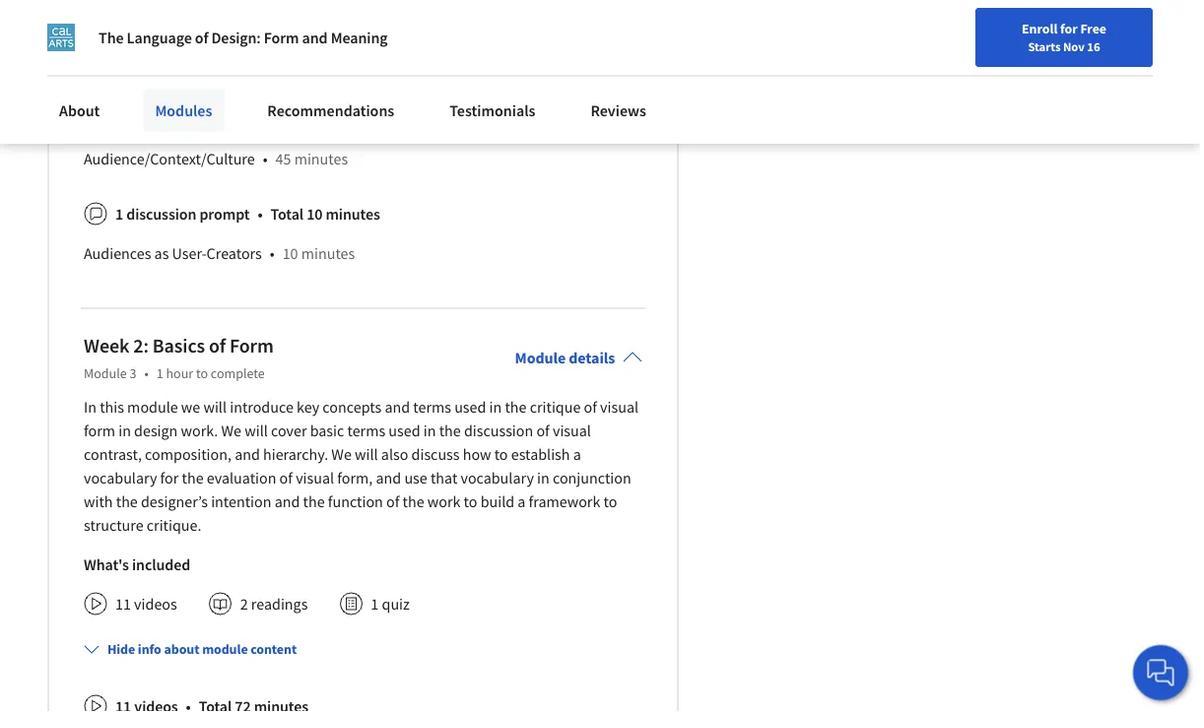 Task type: vqa. For each thing, say whether or not it's contained in the screenshot.
WHY APPLY TO THE ONLINE PGDM?
no



Task type: locate. For each thing, give the bounding box(es) containing it.
total
[[176, 15, 209, 35], [226, 110, 259, 129], [271, 204, 304, 224]]

critique.
[[147, 516, 202, 536]]

0 horizontal spatial vocabulary
[[84, 468, 157, 488]]

1 for • total 10 minutes
[[115, 204, 123, 224]]

contrast,
[[84, 445, 142, 465]]

minutes
[[231, 15, 285, 35], [281, 110, 335, 129], [294, 149, 348, 169], [326, 204, 380, 224], [301, 244, 355, 263]]

of inside week 2: basics of form module 3 • 1 hour to complete
[[209, 334, 226, 359]]

1 vertical spatial 45
[[276, 149, 291, 169]]

1 vocabulary from the left
[[84, 468, 157, 488]]

module inside in this module we will introduce key concepts and terms used in the critique of visual form in design work. we will cover basic terms used in the discussion of visual contrast, composition, and hierarchy. we will also discuss how to establish a vocabulary for the evaluation of visual form, and use that vocabulary in conjunction with the designer's intention and the function of the work to build a framework to structure critique.
[[127, 398, 178, 417]]

1 horizontal spatial 1 quiz
[[371, 595, 410, 614]]

and
[[302, 28, 328, 47], [385, 398, 410, 417], [235, 445, 260, 465], [376, 468, 401, 488], [275, 492, 300, 512]]

1 horizontal spatial quiz
[[382, 595, 410, 614]]

0 vertical spatial terms
[[413, 398, 451, 417]]

used
[[455, 398, 486, 417], [389, 421, 421, 441]]

the left critique
[[505, 398, 527, 417]]

and right "concepts"
[[385, 398, 410, 417]]

minutes for • total 45 minutes
[[281, 110, 335, 129]]

0 vertical spatial used
[[455, 398, 486, 417]]

the up the discuss on the left bottom of the page
[[439, 421, 461, 441]]

reviews
[[591, 101, 647, 120]]

used up "how"
[[455, 398, 486, 417]]

module up critique
[[515, 348, 566, 368]]

2 horizontal spatial total
[[271, 204, 304, 224]]

for inside enroll for free starts nov 16
[[1061, 20, 1078, 37]]

0 vertical spatial for
[[1061, 20, 1078, 37]]

hierarchy.
[[263, 445, 328, 465]]

15
[[212, 15, 228, 35]]

total for total 10 minutes
[[271, 204, 304, 224]]

form for of
[[230, 334, 274, 359]]

testimonials
[[450, 101, 536, 120]]

module
[[515, 348, 566, 368], [84, 365, 127, 383]]

of right critique
[[584, 398, 597, 417]]

to down the conjunction
[[604, 492, 618, 512]]

will
[[203, 398, 227, 417], [245, 421, 268, 441], [355, 445, 378, 465]]

• down • total 45 minutes
[[263, 149, 268, 169]]

and right the intention
[[275, 492, 300, 512]]

0 vertical spatial total
[[176, 15, 209, 35]]

quiz
[[126, 15, 155, 35], [382, 595, 410, 614]]

in right form
[[118, 421, 131, 441]]

0 horizontal spatial 1 quiz
[[115, 15, 155, 35]]

vocabulary
[[84, 468, 157, 488], [461, 468, 534, 488]]

45 up audience/context/culture • 45 minutes
[[262, 110, 278, 129]]

visual down critique
[[553, 421, 591, 441]]

1 vertical spatial discussion
[[464, 421, 534, 441]]

week 2: basics of form module 3 • 1 hour to complete
[[84, 334, 274, 383]]

• right 3
[[144, 365, 149, 383]]

discussion inside hide info about module content region
[[126, 204, 197, 224]]

form right design:
[[264, 28, 299, 47]]

the down use
[[403, 492, 425, 512]]

2 vertical spatial will
[[355, 445, 378, 465]]

coursera image
[[16, 16, 141, 48]]

module down week at the left
[[84, 365, 127, 383]]

0 vertical spatial a
[[573, 445, 581, 465]]

establish
[[511, 445, 570, 465]]

california institute of the arts image
[[47, 24, 75, 51]]

user-
[[172, 244, 207, 263]]

1 vertical spatial module
[[202, 641, 248, 659]]

terms down "concepts"
[[348, 421, 386, 441]]

discussion up as
[[126, 204, 197, 224]]

hide
[[107, 641, 135, 659]]

details
[[569, 348, 615, 368]]

0 horizontal spatial discussion
[[126, 204, 197, 224]]

1 left hour
[[156, 365, 163, 383]]

module
[[127, 398, 178, 417], [202, 641, 248, 659]]

1 horizontal spatial discussion
[[464, 421, 534, 441]]

of down the hierarchy.
[[280, 468, 293, 488]]

1 left 'peer'
[[115, 110, 123, 129]]

to right hour
[[196, 365, 208, 383]]

module right about
[[202, 641, 248, 659]]

in up "how"
[[490, 398, 502, 417]]

in down establish
[[537, 468, 550, 488]]

module details
[[515, 348, 615, 368]]

peer
[[126, 110, 157, 129]]

0 vertical spatial module
[[127, 398, 178, 417]]

the left 'function'
[[303, 492, 325, 512]]

1 vertical spatial we
[[332, 445, 352, 465]]

intention
[[211, 492, 272, 512]]

used up also
[[389, 421, 421, 441]]

the
[[505, 398, 527, 417], [439, 421, 461, 441], [182, 468, 204, 488], [116, 492, 138, 512], [303, 492, 325, 512], [403, 492, 425, 512]]

0 vertical spatial 1 quiz
[[115, 15, 155, 35]]

design
[[134, 421, 178, 441]]

1 for • total 45 minutes
[[115, 110, 123, 129]]

0 horizontal spatial visual
[[296, 468, 334, 488]]

enroll
[[1022, 20, 1058, 37]]

and down also
[[376, 468, 401, 488]]

form
[[264, 28, 299, 47], [230, 334, 274, 359]]

nov
[[1064, 38, 1085, 54]]

0 vertical spatial form
[[264, 28, 299, 47]]

creators
[[207, 244, 262, 263]]

1 vertical spatial 1 quiz
[[371, 595, 410, 614]]

0 horizontal spatial quiz
[[126, 15, 155, 35]]

•
[[163, 15, 168, 35], [213, 110, 218, 129], [263, 149, 268, 169], [258, 204, 263, 224], [270, 244, 275, 263], [144, 365, 149, 383]]

for up nov
[[1061, 20, 1078, 37]]

3
[[130, 365, 136, 383]]

1 horizontal spatial 10
[[307, 204, 323, 224]]

2 vertical spatial total
[[271, 204, 304, 224]]

1 horizontal spatial visual
[[553, 421, 591, 441]]

1 left language
[[115, 15, 123, 35]]

in this module we will introduce key concepts and terms used in the critique of visual form in design work. we will cover basic terms used in the discussion of visual contrast, composition, and hierarchy. we will also discuss how to establish a vocabulary for the evaluation of visual form, and use that vocabulary in conjunction with the designer's intention and the function of the work to build a framework to structure critique.
[[84, 398, 639, 536]]

0 vertical spatial quiz
[[126, 15, 155, 35]]

1 horizontal spatial module
[[202, 641, 248, 659]]

2:
[[133, 334, 149, 359]]

a
[[573, 445, 581, 465], [518, 492, 526, 512]]

we up form,
[[332, 445, 352, 465]]

language
[[127, 28, 192, 47]]

quiz right the
[[126, 15, 155, 35]]

quiz inside hide info about module content region
[[126, 15, 155, 35]]

2 readings
[[240, 595, 308, 614]]

2 horizontal spatial visual
[[600, 398, 639, 417]]

module up design
[[127, 398, 178, 417]]

0 horizontal spatial 10
[[283, 244, 298, 263]]

what's
[[84, 555, 129, 575]]

will down introduce
[[245, 421, 268, 441]]

terms up the discuss on the left bottom of the page
[[413, 398, 451, 417]]

framework
[[529, 492, 601, 512]]

0 horizontal spatial terms
[[348, 421, 386, 441]]

videos
[[134, 595, 177, 614]]

we right work.
[[221, 421, 242, 441]]

1 discussion prompt
[[115, 204, 250, 224]]

10
[[307, 204, 323, 224], [283, 244, 298, 263]]

quiz up info about module content element
[[382, 595, 410, 614]]

info about module content element
[[76, 624, 643, 713]]

discussion
[[126, 204, 197, 224], [464, 421, 534, 441]]

we
[[221, 421, 242, 441], [332, 445, 352, 465]]

of up complete
[[209, 334, 226, 359]]

total for total 15 minutes
[[176, 15, 209, 35]]

1 vertical spatial total
[[226, 110, 259, 129]]

0 vertical spatial 45
[[262, 110, 278, 129]]

structure
[[84, 516, 144, 536]]

1 quiz
[[115, 15, 155, 35], [371, 595, 410, 614]]

1 vertical spatial will
[[245, 421, 268, 441]]

1
[[115, 15, 123, 35], [115, 110, 123, 129], [115, 204, 123, 224], [156, 365, 163, 383], [371, 595, 379, 614]]

form up complete
[[230, 334, 274, 359]]

0 horizontal spatial a
[[518, 492, 526, 512]]

1 horizontal spatial total
[[226, 110, 259, 129]]

minutes for • total 10 minutes
[[326, 204, 380, 224]]

0 vertical spatial we
[[221, 421, 242, 441]]

in
[[490, 398, 502, 417], [118, 421, 131, 441], [424, 421, 436, 441], [537, 468, 550, 488]]

a right build
[[518, 492, 526, 512]]

10 down • total 10 minutes
[[283, 244, 298, 263]]

None search field
[[265, 12, 433, 52]]

1 vertical spatial form
[[230, 334, 274, 359]]

cover
[[271, 421, 307, 441]]

minutes for • total 15 minutes
[[231, 15, 285, 35]]

1 horizontal spatial will
[[245, 421, 268, 441]]

0 horizontal spatial total
[[176, 15, 209, 35]]

visual down the hierarchy.
[[296, 468, 334, 488]]

vocabulary up build
[[461, 468, 534, 488]]

1 horizontal spatial for
[[1061, 20, 1078, 37]]

visual down details
[[600, 398, 639, 417]]

discussion up "how"
[[464, 421, 534, 441]]

• total 10 minutes
[[258, 204, 380, 224]]

0 horizontal spatial module
[[84, 365, 127, 383]]

for up designer's
[[160, 468, 179, 488]]

free
[[1081, 20, 1107, 37]]

vocabulary down the contrast,
[[84, 468, 157, 488]]

0 horizontal spatial module
[[127, 398, 178, 417]]

• right creators
[[270, 244, 275, 263]]

1 vertical spatial used
[[389, 421, 421, 441]]

1 quiz right california institute of the arts image on the top of page
[[115, 15, 155, 35]]

1 horizontal spatial module
[[515, 348, 566, 368]]

will right 'we'
[[203, 398, 227, 417]]

hide info about module content region
[[84, 0, 643, 281]]

1 horizontal spatial we
[[332, 445, 352, 465]]

1 quiz up info about module content element
[[371, 595, 410, 614]]

of
[[195, 28, 208, 47], [209, 334, 226, 359], [584, 398, 597, 417], [537, 421, 550, 441], [280, 468, 293, 488], [386, 492, 400, 512]]

1 vertical spatial for
[[160, 468, 179, 488]]

45 down • total 45 minutes
[[276, 149, 291, 169]]

1 vertical spatial 10
[[283, 244, 298, 263]]

will up form,
[[355, 445, 378, 465]]

0 vertical spatial will
[[203, 398, 227, 417]]

a up the conjunction
[[573, 445, 581, 465]]

and left meaning
[[302, 28, 328, 47]]

1 up "audiences"
[[115, 204, 123, 224]]

recommendations
[[268, 101, 395, 120]]

1 horizontal spatial vocabulary
[[461, 468, 534, 488]]

form inside week 2: basics of form module 3 • 1 hour to complete
[[230, 334, 274, 359]]

to inside week 2: basics of form module 3 • 1 hour to complete
[[196, 365, 208, 383]]

with
[[84, 492, 113, 512]]

10 right "prompt"
[[307, 204, 323, 224]]

total right "prompt"
[[271, 204, 304, 224]]

0 vertical spatial discussion
[[126, 204, 197, 224]]

total up audience/context/culture • 45 minutes
[[226, 110, 259, 129]]

to
[[196, 365, 208, 383], [495, 445, 508, 465], [464, 492, 478, 512], [604, 492, 618, 512]]

the down the composition,
[[182, 468, 204, 488]]

0 horizontal spatial for
[[160, 468, 179, 488]]

1 vertical spatial quiz
[[382, 595, 410, 614]]

total left 15
[[176, 15, 209, 35]]

2 vertical spatial visual
[[296, 468, 334, 488]]

1 peer review
[[115, 110, 205, 129]]

1 horizontal spatial a
[[573, 445, 581, 465]]



Task type: describe. For each thing, give the bounding box(es) containing it.
• inside week 2: basics of form module 3 • 1 hour to complete
[[144, 365, 149, 383]]

what's included
[[84, 555, 190, 575]]

the up structure
[[116, 492, 138, 512]]

meaning
[[331, 28, 388, 47]]

audiences
[[84, 244, 151, 263]]

basics
[[152, 334, 205, 359]]

designer's
[[141, 492, 208, 512]]

discuss
[[412, 445, 460, 465]]

review
[[160, 110, 205, 129]]

of left 15
[[195, 28, 208, 47]]

1 horizontal spatial used
[[455, 398, 486, 417]]

11
[[115, 595, 131, 614]]

1 horizontal spatial terms
[[413, 398, 451, 417]]

1 up info about module content element
[[371, 595, 379, 614]]

form for design:
[[264, 28, 299, 47]]

about link
[[47, 89, 112, 132]]

0 vertical spatial visual
[[600, 398, 639, 417]]

evaluation
[[207, 468, 276, 488]]

0 horizontal spatial used
[[389, 421, 421, 441]]

in up the discuss on the left bottom of the page
[[424, 421, 436, 441]]

2 horizontal spatial will
[[355, 445, 378, 465]]

chat with us image
[[1146, 658, 1177, 689]]

2 vocabulary from the left
[[461, 468, 534, 488]]

the language of design: form and meaning
[[99, 28, 388, 47]]

recommendations link
[[256, 89, 406, 132]]

0 vertical spatial 10
[[307, 204, 323, 224]]

this
[[100, 398, 124, 417]]

module inside week 2: basics of form module 3 • 1 hour to complete
[[84, 365, 127, 383]]

• right "prompt"
[[258, 204, 263, 224]]

that
[[431, 468, 458, 488]]

content
[[251, 641, 297, 659]]

for inside in this module we will introduce key concepts and terms used in the critique of visual form in design work. we will cover basic terms used in the discussion of visual contrast, composition, and hierarchy. we will also discuss how to establish a vocabulary for the evaluation of visual form, and use that vocabulary in conjunction with the designer's intention and the function of the work to build a framework to structure critique.
[[160, 468, 179, 488]]

audience/context/culture
[[84, 149, 255, 169]]

composition,
[[145, 445, 232, 465]]

conjunction
[[553, 468, 632, 488]]

audiences as user-creators • 10 minutes
[[84, 244, 355, 263]]

1 for • total 15 minutes
[[115, 15, 123, 35]]

about
[[59, 101, 100, 120]]

build
[[481, 492, 515, 512]]

the
[[99, 28, 124, 47]]

testimonials link
[[438, 89, 548, 132]]

• total 45 minutes
[[213, 110, 335, 129]]

show notifications image
[[1007, 25, 1030, 48]]

2
[[240, 595, 248, 614]]

to right work
[[464, 492, 478, 512]]

use
[[405, 468, 428, 488]]

form
[[84, 421, 115, 441]]

11 videos
[[115, 595, 177, 614]]

1 inside week 2: basics of form module 3 • 1 hour to complete
[[156, 365, 163, 383]]

• total 15 minutes
[[163, 15, 285, 35]]

readings
[[251, 595, 308, 614]]

work.
[[181, 421, 218, 441]]

introduce
[[230, 398, 294, 417]]

about
[[164, 641, 200, 659]]

1 quiz inside hide info about module content region
[[115, 15, 155, 35]]

module inside dropdown button
[[202, 641, 248, 659]]

hide info about module content
[[107, 641, 297, 659]]

45 for •
[[276, 149, 291, 169]]

included
[[132, 555, 190, 575]]

minutes for audience/context/culture • 45 minutes
[[294, 149, 348, 169]]

key
[[297, 398, 320, 417]]

and up "evaluation"
[[235, 445, 260, 465]]

audience/context/culture • 45 minutes
[[84, 149, 348, 169]]

starts
[[1029, 38, 1061, 54]]

hide info about module content button
[[76, 632, 305, 668]]

enroll for free starts nov 16
[[1022, 20, 1107, 54]]

0 horizontal spatial we
[[221, 421, 242, 441]]

to right "how"
[[495, 445, 508, 465]]

total for total 45 minutes
[[226, 110, 259, 129]]

reviews link
[[579, 89, 658, 132]]

of up establish
[[537, 421, 550, 441]]

of right 'function'
[[386, 492, 400, 512]]

discussion inside in this module we will introduce key concepts and terms used in the critique of visual form in design work. we will cover basic terms used in the discussion of visual contrast, composition, and hierarchy. we will also discuss how to establish a vocabulary for the evaluation of visual form, and use that vocabulary in conjunction with the designer's intention and the function of the work to build a framework to structure critique.
[[464, 421, 534, 441]]

as
[[154, 244, 169, 263]]

• right 'modules'
[[213, 110, 218, 129]]

modules link
[[143, 89, 224, 132]]

hour
[[166, 365, 193, 383]]

• left 15
[[163, 15, 168, 35]]

1 vertical spatial visual
[[553, 421, 591, 441]]

45 for total
[[262, 110, 278, 129]]

design:
[[211, 28, 261, 47]]

how
[[463, 445, 491, 465]]

we
[[181, 398, 200, 417]]

basic
[[310, 421, 344, 441]]

critique
[[530, 398, 581, 417]]

in
[[84, 398, 97, 417]]

form,
[[337, 468, 373, 488]]

complete
[[211, 365, 265, 383]]

prompt
[[200, 204, 250, 224]]

1 vertical spatial a
[[518, 492, 526, 512]]

work
[[428, 492, 461, 512]]

function
[[328, 492, 383, 512]]

16
[[1088, 38, 1101, 54]]

0 horizontal spatial will
[[203, 398, 227, 417]]

also
[[381, 445, 409, 465]]

week
[[84, 334, 129, 359]]

1 vertical spatial terms
[[348, 421, 386, 441]]

info
[[138, 641, 161, 659]]

modules
[[155, 101, 212, 120]]

concepts
[[323, 398, 382, 417]]



